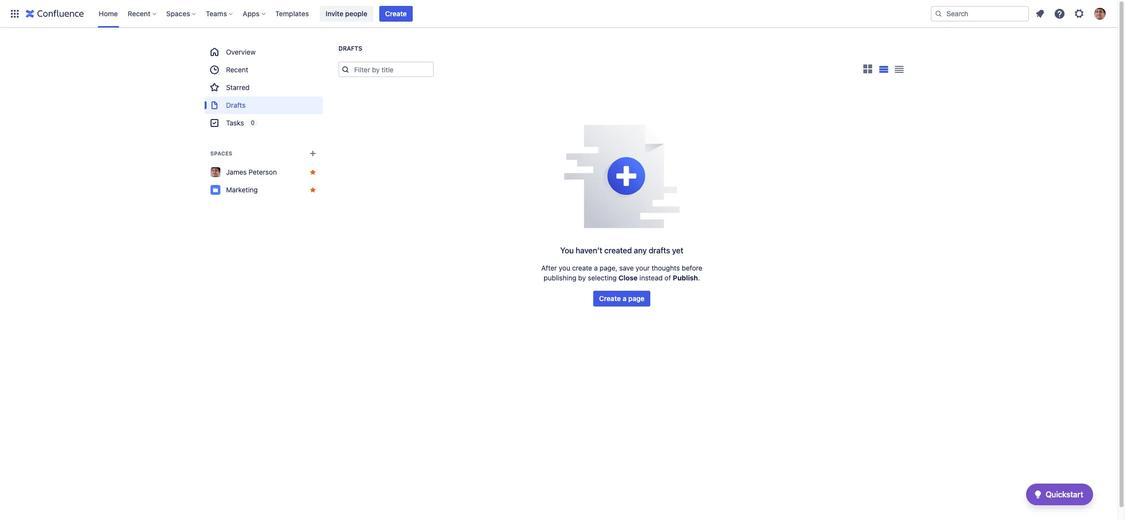 Task type: describe. For each thing, give the bounding box(es) containing it.
after
[[541, 264, 557, 272]]

close instead of publish .
[[619, 274, 700, 282]]

banner containing home
[[0, 0, 1118, 28]]

.
[[698, 274, 700, 282]]

Filter by title field
[[351, 63, 433, 76]]

apps button
[[240, 6, 269, 21]]

overview link
[[205, 43, 323, 61]]

starred
[[226, 83, 250, 92]]

create for create
[[385, 9, 407, 17]]

you
[[560, 246, 574, 255]]

home link
[[96, 6, 121, 21]]

save
[[620, 264, 634, 272]]

create a page link
[[593, 291, 651, 307]]

search image
[[935, 10, 943, 17]]

page,
[[600, 264, 618, 272]]

invite
[[326, 9, 344, 17]]

spaces button
[[163, 6, 200, 21]]

peterson
[[249, 168, 277, 176]]

tasks
[[226, 119, 244, 127]]

quickstart button
[[1026, 484, 1094, 505]]

starred link
[[205, 79, 323, 96]]

a inside after you create a page, save your thoughts before publishing by selecting
[[594, 264, 598, 272]]

your profile and preferences image
[[1095, 8, 1106, 19]]

marketing link
[[205, 181, 323, 199]]

marketing
[[226, 186, 258, 194]]

created
[[605, 246, 632, 255]]

drafts
[[649, 246, 670, 255]]

appswitcher icon image
[[9, 8, 21, 19]]

james peterson
[[226, 168, 277, 176]]

apps
[[243, 9, 260, 17]]

any
[[634, 246, 647, 255]]

teams
[[206, 9, 227, 17]]

by
[[578, 274, 586, 282]]

cards image
[[862, 63, 874, 75]]

james
[[226, 168, 247, 176]]

global element
[[6, 0, 931, 27]]

thoughts
[[652, 264, 680, 272]]

help icon image
[[1054, 8, 1066, 19]]

haven't
[[576, 246, 603, 255]]



Task type: vqa. For each thing, say whether or not it's contained in the screenshot.
Templates link
yes



Task type: locate. For each thing, give the bounding box(es) containing it.
create a page
[[599, 294, 645, 303]]

compact list image
[[894, 63, 906, 75]]

close
[[619, 274, 638, 282]]

0 vertical spatial recent
[[128, 9, 151, 17]]

before
[[682, 264, 703, 272]]

1 vertical spatial create
[[599, 294, 621, 303]]

after you create a page, save your thoughts before publishing by selecting
[[541, 264, 703, 282]]

1 horizontal spatial recent
[[226, 65, 249, 74]]

unstar this space image inside marketing link
[[309, 186, 317, 194]]

drafts link
[[205, 96, 323, 114]]

page
[[629, 294, 645, 303]]

0
[[251, 119, 255, 126]]

1 unstar this space image from the top
[[309, 168, 317, 176]]

settings icon image
[[1074, 8, 1086, 19]]

2 unstar this space image from the top
[[309, 186, 317, 194]]

spaces
[[166, 9, 190, 17], [211, 150, 233, 157]]

confluence image
[[26, 8, 84, 19], [26, 8, 84, 19]]

selecting
[[588, 274, 617, 282]]

0 horizontal spatial create
[[385, 9, 407, 17]]

create inside global element
[[385, 9, 407, 17]]

recent link
[[205, 61, 323, 79]]

create a space image
[[307, 148, 319, 159]]

0 horizontal spatial drafts
[[226, 101, 246, 109]]

you haven't created any drafts yet
[[560, 246, 684, 255]]

yet
[[672, 246, 684, 255]]

recent button
[[125, 6, 160, 21]]

0 horizontal spatial spaces
[[166, 9, 190, 17]]

0 vertical spatial spaces
[[166, 9, 190, 17]]

overview
[[226, 48, 256, 56]]

teams button
[[203, 6, 237, 21]]

your
[[636, 264, 650, 272]]

create
[[385, 9, 407, 17], [599, 294, 621, 303]]

instead
[[640, 274, 663, 282]]

unstar this space image for james peterson
[[309, 168, 317, 176]]

publish
[[673, 274, 698, 282]]

a
[[594, 264, 598, 272], [623, 294, 627, 303]]

unstar this space image
[[309, 168, 317, 176], [309, 186, 317, 194]]

people
[[345, 9, 367, 17]]

spaces right recent dropdown button
[[166, 9, 190, 17]]

spaces inside popup button
[[166, 9, 190, 17]]

create right people
[[385, 9, 407, 17]]

0 vertical spatial a
[[594, 264, 598, 272]]

check image
[[1032, 489, 1044, 501]]

james peterson link
[[205, 163, 323, 181]]

home
[[99, 9, 118, 17]]

create for create a page
[[599, 294, 621, 303]]

0 vertical spatial create
[[385, 9, 407, 17]]

recent up the starred
[[226, 65, 249, 74]]

templates link
[[272, 6, 312, 21]]

unstar this space image inside james peterson link
[[309, 168, 317, 176]]

create down selecting
[[599, 294, 621, 303]]

recent inside dropdown button
[[128, 9, 151, 17]]

Search field
[[931, 6, 1030, 21]]

1 horizontal spatial spaces
[[211, 150, 233, 157]]

quickstart
[[1046, 490, 1084, 499]]

group containing overview
[[205, 43, 323, 132]]

create
[[572, 264, 592, 272]]

0 horizontal spatial a
[[594, 264, 598, 272]]

group
[[205, 43, 323, 132]]

1 vertical spatial spaces
[[211, 150, 233, 157]]

0 vertical spatial drafts
[[339, 45, 362, 52]]

list image
[[879, 66, 889, 73]]

create link
[[379, 6, 413, 21]]

drafts
[[339, 45, 362, 52], [226, 101, 246, 109]]

templates
[[275, 9, 309, 17]]

1 horizontal spatial a
[[623, 294, 627, 303]]

a up selecting
[[594, 264, 598, 272]]

1 vertical spatial drafts
[[226, 101, 246, 109]]

of
[[665, 274, 671, 282]]

publishing
[[544, 274, 577, 282]]

1 horizontal spatial create
[[599, 294, 621, 303]]

recent
[[128, 9, 151, 17], [226, 65, 249, 74]]

invite people
[[326, 9, 367, 17]]

1 vertical spatial unstar this space image
[[309, 186, 317, 194]]

recent inside group
[[226, 65, 249, 74]]

1 vertical spatial recent
[[226, 65, 249, 74]]

recent right home at top left
[[128, 9, 151, 17]]

unstar this space image for marketing
[[309, 186, 317, 194]]

0 horizontal spatial recent
[[128, 9, 151, 17]]

1 vertical spatial a
[[623, 294, 627, 303]]

notification icon image
[[1034, 8, 1046, 19]]

spaces up james
[[211, 150, 233, 157]]

a left page
[[623, 294, 627, 303]]

invite people button
[[320, 6, 373, 21]]

drafts up "tasks" in the top of the page
[[226, 101, 246, 109]]

a inside create a page link
[[623, 294, 627, 303]]

banner
[[0, 0, 1118, 28]]

0 vertical spatial unstar this space image
[[309, 168, 317, 176]]

you
[[559, 264, 571, 272]]

drafts down invite people button
[[339, 45, 362, 52]]

1 horizontal spatial drafts
[[339, 45, 362, 52]]



